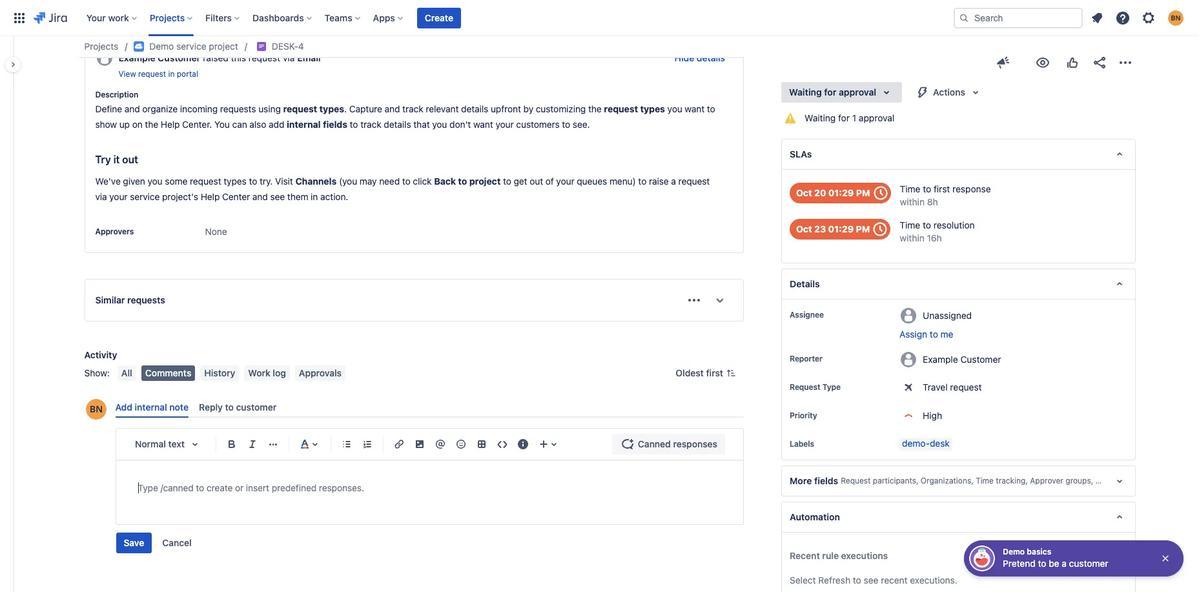 Task type: locate. For each thing, give the bounding box(es) containing it.
approval inside dropdown button
[[839, 87, 877, 98]]

in down channels at the top of page
[[311, 191, 318, 202]]

menu bar containing all
[[115, 366, 348, 381]]

projects inside "popup button"
[[150, 12, 185, 23]]

1 vertical spatial in
[[311, 191, 318, 202]]

0 vertical spatial via
[[283, 52, 295, 63]]

0 vertical spatial oct
[[796, 187, 812, 198]]

1 horizontal spatial customer
[[1069, 558, 1109, 569]]

example down demo service project image
[[119, 52, 155, 63]]

customer
[[236, 402, 277, 413], [1069, 558, 1109, 569]]

and up on
[[124, 103, 140, 114]]

demo inside demo basics pretend to be a customer
[[1003, 547, 1025, 557]]

project left get
[[469, 176, 501, 187]]

1 horizontal spatial a
[[1062, 558, 1067, 569]]

first
[[934, 183, 950, 194], [706, 368, 723, 379]]

0 horizontal spatial first
[[706, 368, 723, 379]]

projects for projects link
[[84, 41, 118, 52]]

bullet list ⌘⇧8 image
[[339, 437, 354, 452]]

waiting for waiting for 1 approval
[[805, 112, 836, 123]]

waiting inside dropdown button
[[789, 87, 822, 98]]

1 horizontal spatial out
[[530, 176, 543, 187]]

clockicon image left "within 8h" "button"
[[870, 183, 891, 203]]

canned
[[638, 439, 671, 450]]

labels
[[790, 439, 814, 449]]

track up that
[[402, 103, 423, 114]]

portal
[[177, 69, 198, 79]]

emoji image
[[453, 437, 469, 452]]

activity
[[84, 349, 117, 360]]

out inside to get out of your queues menu) to raise a request via your service project's help center and see them in action.
[[530, 176, 543, 187]]

1 vertical spatial out
[[530, 176, 543, 187]]

01:29 for 23
[[828, 223, 854, 234]]

example down me
[[923, 354, 958, 365]]

may
[[360, 176, 377, 187]]

2 vertical spatial you
[[148, 176, 163, 187]]

1 vertical spatial fields
[[814, 475, 838, 486]]

1 horizontal spatial details
[[461, 103, 488, 114]]

it
[[113, 154, 120, 165]]

1 vertical spatial waiting
[[805, 112, 836, 123]]

profile image of ben nelson image
[[86, 399, 106, 420]]

apps button
[[369, 7, 408, 28]]

2 horizontal spatial your
[[556, 176, 575, 187]]

help inside you want to show up on the help center. you can also add
[[161, 119, 180, 130]]

of
[[546, 176, 554, 187]]

jira image
[[34, 10, 67, 26], [34, 10, 67, 26]]

help left center
[[201, 191, 220, 202]]

1 vertical spatial example
[[923, 354, 958, 365]]

1 vertical spatial service
[[130, 191, 160, 202]]

define and organize incoming requests using request types . capture and track relevant details upfront by customizing the request types
[[95, 103, 665, 114]]

for for 1
[[838, 112, 850, 123]]

1 horizontal spatial fields
[[814, 475, 838, 486]]

to inside you want to show up on the help center. you can also add
[[707, 103, 715, 114]]

table image
[[474, 437, 489, 452]]

time up within 16h button
[[900, 220, 920, 231]]

details up don't
[[461, 103, 488, 114]]

customer down work
[[236, 402, 277, 413]]

0 vertical spatial waiting
[[789, 87, 822, 98]]

editor toolbar toolbar
[[129, 430, 738, 459]]

1 vertical spatial oct
[[796, 223, 812, 234]]

waiting up warning: insufficient approvers icon
[[789, 87, 822, 98]]

customer inside demo basics pretend to be a customer
[[1069, 558, 1109, 569]]

to left try.
[[249, 176, 257, 187]]

within left "8h"
[[900, 196, 925, 207]]

work
[[108, 12, 129, 23]]

desk
[[930, 438, 950, 449]]

time for time to resolution within 16h
[[900, 220, 920, 231]]

1 oct from the top
[[796, 187, 812, 198]]

2 oct from the top
[[796, 223, 812, 234]]

menu bar
[[115, 366, 348, 381]]

to inside assign to me button
[[930, 329, 938, 340]]

clockicon image left within 16h button
[[870, 219, 891, 240]]

can
[[232, 119, 247, 130]]

1 vertical spatial first
[[706, 368, 723, 379]]

to inside time to first response within 8h
[[923, 183, 931, 194]]

0 vertical spatial projects
[[150, 12, 185, 23]]

1 horizontal spatial and
[[252, 191, 268, 202]]

track down capture
[[361, 119, 382, 130]]

23
[[815, 223, 826, 234]]

settings image
[[1141, 10, 1157, 26]]

1 vertical spatial want
[[473, 119, 493, 130]]

in
[[168, 69, 175, 79], [311, 191, 318, 202]]

view request in portal
[[119, 69, 198, 79]]

1 vertical spatial via
[[95, 191, 107, 202]]

create button
[[417, 7, 461, 28]]

1 vertical spatial your
[[556, 176, 575, 187]]

your down upfront
[[496, 119, 514, 130]]

1 vertical spatial approval
[[859, 112, 895, 123]]

1 vertical spatial help
[[201, 191, 220, 202]]

example for example customer raised this request via email
[[119, 52, 155, 63]]

0 vertical spatial service
[[176, 41, 206, 52]]

time for time to first response within 8h
[[900, 183, 921, 194]]

time inside the time to resolution within 16h
[[900, 220, 920, 231]]

customer right be
[[1069, 558, 1109, 569]]

in left portal
[[168, 69, 175, 79]]

0 horizontal spatial example
[[119, 52, 155, 63]]

0 horizontal spatial details
[[384, 119, 411, 130]]

0 horizontal spatial internal
[[135, 402, 167, 413]]

reply to customer
[[199, 402, 277, 413]]

to left me
[[930, 329, 938, 340]]

0 vertical spatial want
[[685, 103, 705, 114]]

for left 1
[[838, 112, 850, 123]]

within 8h button
[[900, 196, 938, 209]]

incoming
[[180, 103, 218, 114]]

and down try.
[[252, 191, 268, 202]]

hide
[[675, 52, 694, 63]]

01:29 for 20
[[829, 187, 854, 198]]

2 clockicon image from the top
[[870, 219, 891, 240]]

0 vertical spatial requests
[[220, 103, 256, 114]]

comments button
[[141, 366, 195, 381]]

customizing
[[536, 103, 586, 114]]

in inside to get out of your queues menu) to raise a request via your service project's help center and see them in action.
[[311, 191, 318, 202]]

time up "within 8h" "button"
[[900, 183, 921, 194]]

example customer raised this request via email
[[119, 52, 321, 63]]

time inside more fields request participants, organizations, time tracking, approver groups, components, due date, orig
[[976, 476, 994, 486]]

travel request
[[923, 382, 982, 393]]

show image
[[710, 290, 730, 311]]

this
[[231, 52, 246, 63]]

to left be
[[1038, 558, 1047, 569]]

via
[[283, 52, 295, 63], [95, 191, 107, 202]]

2 vertical spatial your
[[109, 191, 128, 202]]

0 horizontal spatial want
[[473, 119, 493, 130]]

1 horizontal spatial want
[[685, 103, 705, 114]]

details down define and organize incoming requests using request types . capture and track relevant details upfront by customizing the request types
[[384, 119, 411, 130]]

approval right 1
[[859, 112, 895, 123]]

filters button
[[202, 7, 245, 28]]

out right it
[[122, 154, 138, 165]]

clockicon image for oct 20 01:29 pm
[[870, 183, 891, 203]]

0 vertical spatial clockicon image
[[870, 183, 891, 203]]

customers
[[516, 119, 560, 130]]

slas element
[[782, 139, 1136, 170]]

0 vertical spatial you
[[668, 103, 682, 114]]

a inside demo basics pretend to be a customer
[[1062, 558, 1067, 569]]

view request in portal link
[[119, 68, 198, 80]]

oldest first
[[676, 368, 723, 379]]

1 vertical spatial for
[[838, 112, 850, 123]]

2 horizontal spatial details
[[697, 52, 725, 63]]

demo service project link
[[134, 39, 238, 54]]

them
[[287, 191, 308, 202]]

0 horizontal spatial customer
[[236, 402, 277, 413]]

0 horizontal spatial project
[[209, 41, 238, 52]]

first left the newest first icon
[[706, 368, 723, 379]]

similar requests
[[95, 295, 165, 306]]

work log
[[248, 368, 286, 379]]

service
[[176, 41, 206, 52], [130, 191, 160, 202]]

you down hide
[[668, 103, 682, 114]]

request right the customizing
[[604, 103, 638, 114]]

first up "8h"
[[934, 183, 950, 194]]

add
[[269, 119, 284, 130]]

tab list
[[110, 397, 749, 418]]

desk-4
[[272, 41, 304, 52]]

visit
[[275, 176, 293, 187]]

teams
[[325, 12, 352, 23]]

2 pm from the top
[[856, 223, 870, 234]]

your right of
[[556, 176, 575, 187]]

automation element
[[782, 502, 1136, 533]]

0 vertical spatial internal
[[287, 119, 321, 130]]

normal text
[[135, 439, 185, 450]]

request right the view
[[138, 69, 166, 79]]

0 horizontal spatial your
[[109, 191, 128, 202]]

details inside button
[[697, 52, 725, 63]]

1 vertical spatial track
[[361, 119, 382, 130]]

request down example customer
[[950, 382, 982, 393]]

link image
[[391, 437, 407, 452]]

0 vertical spatial approval
[[839, 87, 877, 98]]

to down "hide details" button
[[707, 103, 715, 114]]

to left see.
[[562, 119, 570, 130]]

try it out
[[95, 154, 138, 165]]

reporter pin to top. only you can see pinned fields. image
[[825, 354, 836, 364]]

to up within 16h button
[[923, 220, 931, 231]]

time
[[900, 183, 921, 194], [900, 220, 920, 231], [976, 476, 994, 486]]

for inside dropdown button
[[824, 87, 837, 98]]

1 vertical spatial clockicon image
[[870, 219, 891, 240]]

0 vertical spatial out
[[122, 154, 138, 165]]

details
[[697, 52, 725, 63], [461, 103, 488, 114], [384, 119, 411, 130]]

service up raised
[[176, 41, 206, 52]]

0 vertical spatial request
[[790, 382, 821, 392]]

2 01:29 from the top
[[828, 223, 854, 234]]

requests right similar
[[127, 295, 165, 306]]

within 16h button
[[900, 232, 942, 245]]

1 vertical spatial a
[[1062, 558, 1067, 569]]

projects button
[[146, 7, 198, 28]]

0 vertical spatial example
[[119, 52, 155, 63]]

2 within from the top
[[900, 233, 925, 244]]

1 horizontal spatial in
[[311, 191, 318, 202]]

to
[[707, 103, 715, 114], [350, 119, 358, 130], [562, 119, 570, 130], [249, 176, 257, 187], [402, 176, 411, 187], [458, 176, 467, 187], [503, 176, 511, 187], [638, 176, 647, 187], [923, 183, 931, 194], [923, 220, 931, 231], [930, 329, 938, 340], [225, 402, 234, 413], [1038, 558, 1047, 569]]

via down the desk-4
[[283, 52, 295, 63]]

time left the tracking,
[[976, 476, 994, 486]]

pm right the 20
[[856, 187, 870, 198]]

time inside time to first response within 8h
[[900, 183, 921, 194]]

oct left the 20
[[796, 187, 812, 198]]

1 horizontal spatial help
[[201, 191, 220, 202]]

oldest
[[676, 368, 704, 379]]

0 horizontal spatial demo
[[149, 41, 174, 52]]

project up example customer raised this request via email
[[209, 41, 238, 52]]

demo basics pretend to be a customer
[[1003, 547, 1109, 569]]

to up "8h"
[[923, 183, 931, 194]]

track
[[402, 103, 423, 114], [361, 119, 382, 130]]

0 horizontal spatial out
[[122, 154, 138, 165]]

2 vertical spatial details
[[384, 119, 411, 130]]

1 horizontal spatial your
[[496, 119, 514, 130]]

reporter
[[790, 354, 823, 364]]

1 horizontal spatial demo
[[1003, 547, 1025, 557]]

banner containing your work
[[0, 0, 1199, 36]]

actions image
[[1118, 55, 1133, 70]]

within inside the time to resolution within 16h
[[900, 233, 925, 244]]

response
[[953, 183, 991, 194]]

1 vertical spatial customer
[[961, 354, 1001, 365]]

0 horizontal spatial a
[[671, 176, 676, 187]]

request left "type"
[[790, 382, 821, 392]]

out left of
[[530, 176, 543, 187]]

1 horizontal spatial request
[[841, 476, 871, 486]]

2 horizontal spatial you
[[668, 103, 682, 114]]

fields right more
[[814, 475, 838, 486]]

projects
[[150, 12, 185, 23], [84, 41, 118, 52]]

0 horizontal spatial you
[[148, 176, 163, 187]]

2 horizontal spatial types
[[640, 103, 665, 114]]

1 horizontal spatial you
[[432, 119, 447, 130]]

your profile and settings image
[[1168, 10, 1184, 26]]

to right reply
[[225, 402, 234, 413]]

0 horizontal spatial projects
[[84, 41, 118, 52]]

1 horizontal spatial customer
[[961, 354, 1001, 365]]

unassigned
[[923, 310, 972, 321]]

show
[[95, 119, 117, 130]]

via down "we've"
[[95, 191, 107, 202]]

0 vertical spatial project
[[209, 41, 238, 52]]

projects up demo service project link
[[150, 12, 185, 23]]

01:29 right 23
[[828, 223, 854, 234]]

1 vertical spatial pm
[[856, 223, 870, 234]]

service down given
[[130, 191, 160, 202]]

1 horizontal spatial the
[[588, 103, 602, 114]]

request left participants,
[[841, 476, 871, 486]]

click
[[413, 176, 432, 187]]

2 vertical spatial time
[[976, 476, 994, 486]]

approval
[[839, 87, 877, 98], [859, 112, 895, 123]]

oct 20 01:29 pm
[[796, 187, 870, 198]]

want right don't
[[473, 119, 493, 130]]

1 clockicon image from the top
[[870, 183, 891, 203]]

for up waiting for 1 approval
[[824, 87, 837, 98]]

0 horizontal spatial fields
[[323, 119, 347, 130]]

watch options: you are not watching this issue, 0 people watching image
[[1035, 55, 1050, 70]]

details right hide
[[697, 52, 725, 63]]

requests up can
[[220, 103, 256, 114]]

demo up pretend
[[1003, 547, 1025, 557]]

demo for demo service project
[[149, 41, 174, 52]]

email
[[297, 52, 321, 63]]

you down "relevant"
[[432, 119, 447, 130]]

1 horizontal spatial example
[[923, 354, 958, 365]]

Add internal note - Main content area, start typing to enter text. text field
[[138, 481, 721, 496]]

request down the service request with approvals icon
[[249, 52, 280, 63]]

0 horizontal spatial customer
[[158, 52, 200, 63]]

1 horizontal spatial for
[[838, 112, 850, 123]]

0 vertical spatial help
[[161, 119, 180, 130]]

1 vertical spatial project
[[469, 176, 501, 187]]

0 vertical spatial for
[[824, 87, 837, 98]]

a inside to get out of your queues menu) to raise a request via your service project's help center and see them in action.
[[671, 176, 676, 187]]

you right given
[[148, 176, 163, 187]]

0 vertical spatial your
[[496, 119, 514, 130]]

a right raise
[[671, 176, 676, 187]]

the up see.
[[588, 103, 602, 114]]

menu)
[[610, 176, 636, 187]]

demo right demo service project image
[[149, 41, 174, 52]]

1 01:29 from the top
[[829, 187, 854, 198]]

1 vertical spatial projects
[[84, 41, 118, 52]]

0 horizontal spatial requests
[[127, 295, 165, 306]]

priority pin to top. only you can see pinned fields. image
[[820, 411, 830, 421]]

to get out of your queues menu) to raise a request via your service project's help center and see them in action.
[[95, 176, 712, 202]]

to right back
[[458, 176, 467, 187]]

0 vertical spatial demo
[[149, 41, 174, 52]]

(you
[[339, 176, 357, 187]]

0 vertical spatial within
[[900, 196, 925, 207]]

and right capture
[[385, 103, 400, 114]]

help down organize
[[161, 119, 180, 130]]

banner
[[0, 0, 1199, 36]]

1 vertical spatial the
[[145, 119, 158, 130]]

apps
[[373, 12, 395, 23]]

the right on
[[145, 119, 158, 130]]

want down "hide details" button
[[685, 103, 705, 114]]

1 vertical spatial you
[[432, 119, 447, 130]]

oct left 23
[[796, 223, 812, 234]]

.
[[344, 103, 347, 114]]

1
[[852, 112, 856, 123]]

0 horizontal spatial in
[[168, 69, 175, 79]]

more fields element
[[782, 466, 1199, 497]]

code snippet image
[[494, 437, 510, 452]]

to inside tab list
[[225, 402, 234, 413]]

customer up portal
[[158, 52, 200, 63]]

request right raise
[[679, 176, 710, 187]]

example
[[119, 52, 155, 63], [923, 354, 958, 365]]

customer down assign to me button on the bottom of page
[[961, 354, 1001, 365]]

and
[[124, 103, 140, 114], [385, 103, 400, 114], [252, 191, 268, 202]]

need
[[379, 176, 400, 187]]

0 vertical spatial details
[[697, 52, 725, 63]]

01:29 right the 20
[[829, 187, 854, 198]]

0 horizontal spatial for
[[824, 87, 837, 98]]

approval up 1
[[839, 87, 877, 98]]

to left raise
[[638, 176, 647, 187]]

1 vertical spatial 01:29
[[828, 223, 854, 234]]

fields down "."
[[323, 119, 347, 130]]

within left 16h
[[900, 233, 925, 244]]

notifications image
[[1090, 10, 1105, 26]]

0 horizontal spatial via
[[95, 191, 107, 202]]

0 vertical spatial first
[[934, 183, 950, 194]]

travel
[[923, 382, 948, 393]]

your down "we've"
[[109, 191, 128, 202]]

waiting down "waiting for approval"
[[805, 112, 836, 123]]

clockicon image
[[870, 183, 891, 203], [870, 219, 891, 240]]

appswitcher icon image
[[12, 10, 27, 26]]

1 within from the top
[[900, 196, 925, 207]]

1 pm from the top
[[856, 187, 870, 198]]

a right be
[[1062, 558, 1067, 569]]

demo-desk link
[[900, 438, 953, 451]]

projects down your at the top left of the page
[[84, 41, 118, 52]]

pm right 23
[[856, 223, 870, 234]]

more formatting image
[[265, 437, 281, 452]]

1 horizontal spatial service
[[176, 41, 206, 52]]



Task type: describe. For each thing, give the bounding box(es) containing it.
to inside the time to resolution within 16h
[[923, 220, 931, 231]]

desk-4 link
[[272, 39, 304, 54]]

vote options: no one has voted for this issue yet. image
[[1065, 55, 1080, 70]]

we've
[[95, 176, 121, 187]]

0 vertical spatial customer
[[236, 402, 277, 413]]

on
[[132, 119, 143, 130]]

work log button
[[244, 366, 290, 381]]

relevant
[[426, 103, 459, 114]]

note
[[169, 402, 189, 413]]

search image
[[959, 13, 969, 23]]

you inside you want to show up on the help center. you can also add
[[668, 103, 682, 114]]

oldest first button
[[668, 366, 744, 381]]

info panel image
[[515, 437, 531, 452]]

all button
[[117, 366, 136, 381]]

organizations,
[[921, 476, 974, 486]]

customer for example customer raised this request via email
[[158, 52, 200, 63]]

due
[[1147, 476, 1161, 486]]

date,
[[1163, 476, 1182, 486]]

service request with approvals image
[[256, 41, 267, 52]]

queues
[[577, 176, 607, 187]]

oct 23 01:29 pm
[[796, 223, 870, 234]]

demo for demo basics pretend to be a customer
[[1003, 547, 1025, 557]]

to left click
[[402, 176, 411, 187]]

assign to me button
[[900, 328, 1122, 341]]

1 horizontal spatial project
[[469, 176, 501, 187]]

more
[[790, 475, 812, 486]]

details element
[[782, 269, 1136, 300]]

1 vertical spatial details
[[461, 103, 488, 114]]

approvers
[[95, 227, 134, 236]]

to down capture
[[350, 119, 358, 130]]

capture
[[349, 103, 382, 114]]

also
[[250, 119, 266, 130]]

within inside time to first response within 8h
[[900, 196, 925, 207]]

want inside you want to show up on the help center. you can also add
[[685, 103, 705, 114]]

components,
[[1096, 476, 1145, 486]]

dashboards button
[[249, 7, 317, 28]]

waiting for waiting for approval
[[789, 87, 822, 98]]

define
[[95, 103, 122, 114]]

projects for projects "popup button"
[[150, 12, 185, 23]]

add
[[115, 402, 132, 413]]

bold ⌘b image
[[224, 437, 239, 452]]

normal text button
[[129, 430, 210, 459]]

2 horizontal spatial and
[[385, 103, 400, 114]]

1 horizontal spatial internal
[[287, 119, 321, 130]]

service inside to get out of your queues menu) to raise a request via your service project's help center and see them in action.
[[130, 191, 160, 202]]

via inside to get out of your queues menu) to raise a request via your service project's help center and see them in action.
[[95, 191, 107, 202]]

request up add
[[283, 103, 317, 114]]

orig
[[1184, 476, 1199, 486]]

8h
[[927, 196, 938, 207]]

help inside to get out of your queues menu) to raise a request via your service project's help center and see them in action.
[[201, 191, 220, 202]]

desk-
[[272, 41, 298, 52]]

by
[[524, 103, 534, 114]]

clockicon image for oct 23 01:29 pm
[[870, 219, 891, 240]]

Search field
[[954, 7, 1083, 28]]

first inside button
[[706, 368, 723, 379]]

text
[[168, 439, 185, 450]]

basics
[[1027, 547, 1052, 557]]

to inside demo basics pretend to be a customer
[[1038, 558, 1047, 569]]

participants,
[[873, 476, 919, 486]]

history
[[204, 368, 235, 379]]

cancel
[[162, 538, 192, 549]]

copy link to issue image
[[301, 41, 312, 51]]

view
[[119, 69, 136, 79]]

priority
[[790, 411, 817, 420]]

description
[[95, 90, 138, 100]]

0 vertical spatial in
[[168, 69, 175, 79]]

time to first response within 8h
[[900, 183, 991, 207]]

request inside more fields request participants, organizations, time tracking, approver groups, components, due date, orig
[[841, 476, 871, 486]]

actions
[[933, 87, 965, 98]]

share image
[[1092, 55, 1107, 70]]

newest first image
[[726, 368, 736, 379]]

details
[[790, 278, 820, 289]]

don't
[[450, 119, 471, 130]]

for for approval
[[824, 87, 837, 98]]

to left get
[[503, 176, 511, 187]]

and inside to get out of your queues menu) to raise a request via your service project's help center and see them in action.
[[252, 191, 268, 202]]

help image
[[1115, 10, 1131, 26]]

pm for oct 23 01:29 pm
[[856, 223, 870, 234]]

back
[[434, 176, 456, 187]]

oct for oct 23 01:29 pm
[[796, 223, 812, 234]]

organize
[[142, 103, 178, 114]]

approvals
[[299, 368, 342, 379]]

show:
[[84, 368, 110, 379]]

1 vertical spatial internal
[[135, 402, 167, 413]]

mention image
[[432, 437, 448, 452]]

4
[[298, 41, 304, 52]]

demo-desk
[[902, 438, 950, 449]]

pretend
[[1003, 558, 1036, 569]]

hide details button
[[667, 48, 733, 68]]

fields for internal
[[323, 119, 347, 130]]

20
[[815, 187, 826, 198]]

demo-
[[902, 438, 930, 449]]

1 horizontal spatial track
[[402, 103, 423, 114]]

we've given you some request types to try. visit channels (you may need to click back to project
[[95, 176, 501, 187]]

your work
[[86, 12, 129, 23]]

none
[[205, 226, 227, 237]]

request inside view request in portal link
[[138, 69, 166, 79]]

give feedback image
[[996, 55, 1011, 70]]

time to resolution within 16h
[[900, 220, 975, 244]]

project's
[[162, 191, 198, 202]]

assignee
[[790, 310, 824, 320]]

1 horizontal spatial requests
[[220, 103, 256, 114]]

similar
[[95, 295, 125, 306]]

primary element
[[8, 0, 954, 36]]

you want to show up on the help center. you can also add
[[95, 103, 718, 130]]

automation
[[790, 512, 840, 523]]

out for it
[[122, 154, 138, 165]]

comments
[[145, 368, 191, 379]]

try.
[[260, 176, 273, 187]]

some
[[165, 176, 187, 187]]

sidebar navigation image
[[0, 52, 28, 78]]

be
[[1049, 558, 1060, 569]]

add image, video, or file image
[[412, 437, 427, 452]]

demo service project
[[149, 41, 238, 52]]

log
[[273, 368, 286, 379]]

see.
[[573, 119, 590, 130]]

the inside you want to show up on the help center. you can also add
[[145, 119, 158, 130]]

more fields request participants, organizations, time tracking, approver groups, components, due date, orig
[[790, 475, 1199, 486]]

tab list containing add internal note
[[110, 397, 749, 418]]

projects link
[[84, 39, 118, 54]]

request type
[[790, 382, 841, 392]]

pm for oct 20 01:29 pm
[[856, 187, 870, 198]]

italic ⌘i image
[[244, 437, 260, 452]]

first inside time to first response within 8h
[[934, 183, 950, 194]]

center
[[222, 191, 250, 202]]

close image
[[1161, 553, 1171, 564]]

reply
[[199, 402, 223, 413]]

1 vertical spatial requests
[[127, 295, 165, 306]]

oct for oct 20 01:29 pm
[[796, 187, 812, 198]]

customer for example customer
[[961, 354, 1001, 365]]

0 horizontal spatial types
[[224, 176, 247, 187]]

dashboards
[[253, 12, 304, 23]]

work
[[248, 368, 270, 379]]

request right 'some'
[[190, 176, 221, 187]]

normal
[[135, 439, 166, 450]]

numbered list ⌘⇧7 image
[[359, 437, 375, 452]]

cancel button
[[155, 533, 199, 554]]

0 horizontal spatial and
[[124, 103, 140, 114]]

1 horizontal spatial types
[[319, 103, 344, 114]]

example for example customer
[[923, 354, 958, 365]]

that
[[414, 119, 430, 130]]

fields for more
[[814, 475, 838, 486]]

demo service project image
[[134, 41, 144, 52]]

waiting for approval button
[[782, 82, 902, 103]]

0 horizontal spatial request
[[790, 382, 821, 392]]

given
[[123, 176, 145, 187]]

warning: insufficient approvers image
[[783, 110, 798, 126]]

0 vertical spatial the
[[588, 103, 602, 114]]

assign
[[900, 329, 928, 340]]

me
[[941, 329, 954, 340]]

out for get
[[530, 176, 543, 187]]

request inside to get out of your queues menu) to raise a request via your service project's help center and see them in action.
[[679, 176, 710, 187]]



Task type: vqa. For each thing, say whether or not it's contained in the screenshot.
projects link Projects
yes



